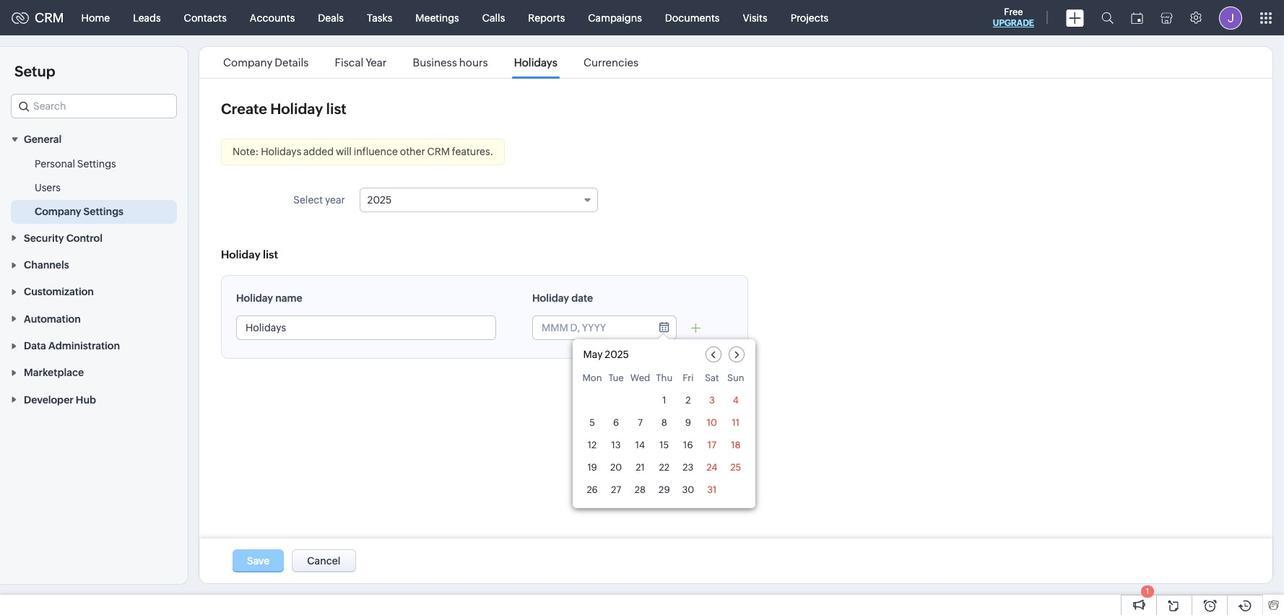 Task type: vqa. For each thing, say whether or not it's contained in the screenshot.


Task type: locate. For each thing, give the bounding box(es) containing it.
create menu element
[[1058, 0, 1093, 35]]

0 vertical spatial holidays
[[514, 56, 558, 69]]

crm
[[35, 10, 64, 25], [427, 146, 450, 157]]

thursday column header
[[655, 373, 674, 388]]

19
[[588, 462, 597, 473]]

holidays link
[[512, 56, 560, 69]]

row containing 5
[[583, 413, 746, 433]]

contacts link
[[172, 0, 238, 35]]

users
[[35, 182, 61, 194]]

holiday name
[[236, 293, 302, 304]]

mon tue wed thu
[[583, 373, 673, 384]]

3 row from the top
[[583, 413, 746, 433]]

select
[[293, 194, 323, 206]]

14
[[636, 440, 645, 451]]

company for company settings
[[35, 206, 81, 218]]

1 horizontal spatial crm
[[427, 146, 450, 157]]

settings for company settings
[[84, 206, 124, 218]]

company left 'details'
[[223, 56, 273, 69]]

2025 field
[[359, 188, 598, 212]]

1 inside 'row'
[[663, 395, 666, 406]]

2025 inside 'field'
[[367, 194, 392, 206]]

list up holiday name at top
[[263, 248, 278, 261]]

27
[[611, 485, 621, 496]]

1 vertical spatial 2025
[[605, 349, 629, 360]]

note:
[[233, 146, 259, 157]]

marketplace
[[24, 367, 84, 379]]

2025 right year on the top
[[367, 194, 392, 206]]

documents
[[665, 12, 720, 23]]

upgrade
[[993, 18, 1034, 28]]

tuesday column header
[[607, 373, 626, 388]]

personal
[[35, 158, 75, 170]]

data
[[24, 340, 46, 352]]

create menu image
[[1066, 9, 1084, 26]]

company settings
[[35, 206, 124, 218]]

1 vertical spatial crm
[[427, 146, 450, 157]]

profile image
[[1219, 6, 1242, 29]]

30
[[682, 485, 694, 496]]

0 horizontal spatial company
[[35, 206, 81, 218]]

row
[[583, 373, 746, 388], [583, 391, 746, 410], [583, 413, 746, 433], [583, 436, 746, 455], [583, 458, 746, 477], [583, 480, 746, 500]]

0 horizontal spatial 1
[[663, 395, 666, 406]]

cancel
[[307, 555, 341, 567]]

security control button
[[0, 224, 188, 251]]

0 vertical spatial settings
[[77, 158, 116, 170]]

2025
[[367, 194, 392, 206], [605, 349, 629, 360]]

home
[[81, 12, 110, 23]]

year
[[325, 194, 345, 206]]

settings up the "security control" "dropdown button"
[[84, 206, 124, 218]]

reports
[[528, 12, 565, 23]]

grid
[[572, 370, 756, 509]]

holiday down 'details'
[[270, 100, 323, 117]]

projects link
[[779, 0, 840, 35]]

list
[[326, 100, 346, 117], [263, 248, 278, 261]]

0 vertical spatial 1
[[663, 395, 666, 406]]

accounts
[[250, 12, 295, 23]]

1 row from the top
[[583, 373, 746, 388]]

calls
[[482, 12, 505, 23]]

grid containing mon
[[572, 370, 756, 509]]

1 vertical spatial company
[[35, 206, 81, 218]]

0 vertical spatial 2025
[[367, 194, 392, 206]]

1 horizontal spatial 2025
[[605, 349, 629, 360]]

note: holidays added will influence other crm features.
[[233, 146, 494, 157]]

channels
[[24, 259, 69, 271]]

list
[[210, 47, 652, 78]]

calendar image
[[1131, 12, 1143, 23]]

1 vertical spatial list
[[263, 248, 278, 261]]

2 row from the top
[[583, 391, 746, 410]]

automation button
[[0, 305, 188, 332]]

2025 up tue
[[605, 349, 629, 360]]

deals link
[[307, 0, 355, 35]]

0 vertical spatial company
[[223, 56, 273, 69]]

crm right other on the left top of page
[[427, 146, 450, 157]]

MMM d, yyyy text field
[[533, 316, 649, 340]]

4 row from the top
[[583, 436, 746, 455]]

data administration
[[24, 340, 120, 352]]

hub
[[76, 394, 96, 406]]

holiday left date
[[532, 293, 569, 304]]

0 horizontal spatial list
[[263, 248, 278, 261]]

1 vertical spatial 1
[[1146, 587, 1149, 596]]

developer hub button
[[0, 386, 188, 413]]

holidays right note:
[[261, 146, 301, 157]]

thu
[[656, 373, 673, 384]]

holiday list
[[221, 248, 278, 261]]

list up will
[[326, 100, 346, 117]]

control
[[66, 232, 103, 244]]

company details
[[223, 56, 309, 69]]

crm right logo
[[35, 10, 64, 25]]

1 horizontal spatial company
[[223, 56, 273, 69]]

5 row from the top
[[583, 458, 746, 477]]

meetings
[[416, 12, 459, 23]]

security control
[[24, 232, 103, 244]]

0 horizontal spatial holidays
[[261, 146, 301, 157]]

holiday for holiday date
[[532, 293, 569, 304]]

wed
[[630, 373, 650, 384]]

row containing 26
[[583, 480, 746, 500]]

search image
[[1102, 12, 1114, 24]]

1 vertical spatial settings
[[84, 206, 124, 218]]

settings
[[77, 158, 116, 170], [84, 206, 124, 218]]

monday column header
[[583, 373, 602, 388]]

accounts link
[[238, 0, 307, 35]]

may 2025
[[583, 349, 629, 360]]

sun
[[727, 373, 745, 384]]

personal settings link
[[35, 157, 116, 171]]

11
[[732, 418, 740, 428]]

company down users
[[35, 206, 81, 218]]

logo image
[[12, 12, 29, 23]]

create
[[221, 100, 267, 117]]

holiday up holiday name at top
[[221, 248, 261, 261]]

cancel button
[[292, 550, 356, 573]]

setup
[[14, 63, 55, 79]]

holiday
[[270, 100, 323, 117], [221, 248, 261, 261], [236, 293, 273, 304], [532, 293, 569, 304]]

name
[[275, 293, 302, 304]]

general
[[24, 134, 62, 145]]

general button
[[0, 126, 188, 153]]

0 vertical spatial crm
[[35, 10, 64, 25]]

visits
[[743, 12, 768, 23]]

holidays down reports
[[514, 56, 558, 69]]

22
[[659, 462, 670, 473]]

settings down the general dropdown button
[[77, 158, 116, 170]]

31
[[707, 485, 717, 496]]

None field
[[11, 94, 177, 118]]

0 horizontal spatial 2025
[[367, 194, 392, 206]]

saturday column header
[[702, 373, 722, 388]]

company inside company settings link
[[35, 206, 81, 218]]

1 horizontal spatial list
[[326, 100, 346, 117]]

holiday left the name
[[236, 293, 273, 304]]

meetings link
[[404, 0, 471, 35]]

list containing company details
[[210, 47, 652, 78]]

contacts
[[184, 12, 227, 23]]

added
[[303, 146, 334, 157]]

5
[[590, 418, 595, 428]]

profile element
[[1211, 0, 1251, 35]]

mon
[[583, 373, 602, 384]]

6 row from the top
[[583, 480, 746, 500]]



Task type: describe. For each thing, give the bounding box(es) containing it.
16
[[683, 440, 693, 451]]

features.
[[452, 146, 494, 157]]

row containing mon
[[583, 373, 746, 388]]

holiday for holiday list
[[221, 248, 261, 261]]

currencies
[[584, 56, 639, 69]]

reports link
[[517, 0, 577, 35]]

13
[[612, 440, 621, 451]]

friday column header
[[679, 373, 698, 388]]

calls link
[[471, 0, 517, 35]]

tasks link
[[355, 0, 404, 35]]

4
[[733, 395, 739, 406]]

sunday column header
[[726, 373, 746, 388]]

visits link
[[731, 0, 779, 35]]

documents link
[[654, 0, 731, 35]]

settings for personal settings
[[77, 158, 116, 170]]

general region
[[0, 153, 188, 224]]

26
[[587, 485, 598, 496]]

row containing 12
[[583, 436, 746, 455]]

23
[[683, 462, 694, 473]]

business hours link
[[411, 56, 490, 69]]

sat
[[705, 373, 719, 384]]

15
[[660, 440, 669, 451]]

company for company details
[[223, 56, 273, 69]]

21
[[636, 462, 645, 473]]

6
[[613, 418, 619, 428]]

10
[[707, 418, 717, 428]]

currencies link
[[581, 56, 641, 69]]

Holiday name text field
[[237, 316, 496, 340]]

free upgrade
[[993, 7, 1034, 28]]

may
[[583, 349, 603, 360]]

other
[[400, 146, 425, 157]]

8
[[662, 418, 667, 428]]

projects
[[791, 12, 829, 23]]

1 horizontal spatial holidays
[[514, 56, 558, 69]]

users link
[[35, 181, 61, 195]]

fiscal
[[335, 56, 364, 69]]

29
[[659, 485, 670, 496]]

year
[[366, 56, 387, 69]]

tue
[[609, 373, 624, 384]]

leads
[[133, 12, 161, 23]]

25
[[731, 462, 741, 473]]

home link
[[70, 0, 121, 35]]

28
[[635, 485, 646, 496]]

2
[[686, 395, 691, 406]]

company settings link
[[35, 205, 124, 219]]

campaigns link
[[577, 0, 654, 35]]

administration
[[48, 340, 120, 352]]

3
[[709, 395, 715, 406]]

holiday date
[[532, 293, 593, 304]]

18
[[731, 440, 741, 451]]

crm link
[[12, 10, 64, 25]]

wednesday column header
[[630, 373, 650, 388]]

fiscal year link
[[333, 56, 389, 69]]

developer hub
[[24, 394, 96, 406]]

search element
[[1093, 0, 1123, 35]]

will
[[336, 146, 352, 157]]

24
[[707, 462, 718, 473]]

fri
[[683, 373, 694, 384]]

12
[[588, 440, 597, 451]]

1 vertical spatial holidays
[[261, 146, 301, 157]]

tasks
[[367, 12, 392, 23]]

0 horizontal spatial crm
[[35, 10, 64, 25]]

date
[[571, 293, 593, 304]]

channels button
[[0, 251, 188, 278]]

deals
[[318, 12, 344, 23]]

security
[[24, 232, 64, 244]]

row containing 1
[[583, 391, 746, 410]]

personal settings
[[35, 158, 116, 170]]

holiday for holiday name
[[236, 293, 273, 304]]

developer
[[24, 394, 74, 406]]

7
[[638, 418, 643, 428]]

free
[[1004, 7, 1023, 17]]

business
[[413, 56, 457, 69]]

row containing 19
[[583, 458, 746, 477]]

company details link
[[221, 56, 311, 69]]

data administration button
[[0, 332, 188, 359]]

1 horizontal spatial 1
[[1146, 587, 1149, 596]]

customization
[[24, 286, 94, 298]]

details
[[275, 56, 309, 69]]

Search text field
[[12, 95, 176, 118]]

20
[[610, 462, 622, 473]]

business hours
[[413, 56, 488, 69]]

fiscal year
[[335, 56, 387, 69]]

0 vertical spatial list
[[326, 100, 346, 117]]

9
[[685, 418, 691, 428]]

automation
[[24, 313, 81, 325]]

hours
[[459, 56, 488, 69]]

create holiday list
[[221, 100, 346, 117]]

leads link
[[121, 0, 172, 35]]

influence
[[354, 146, 398, 157]]



